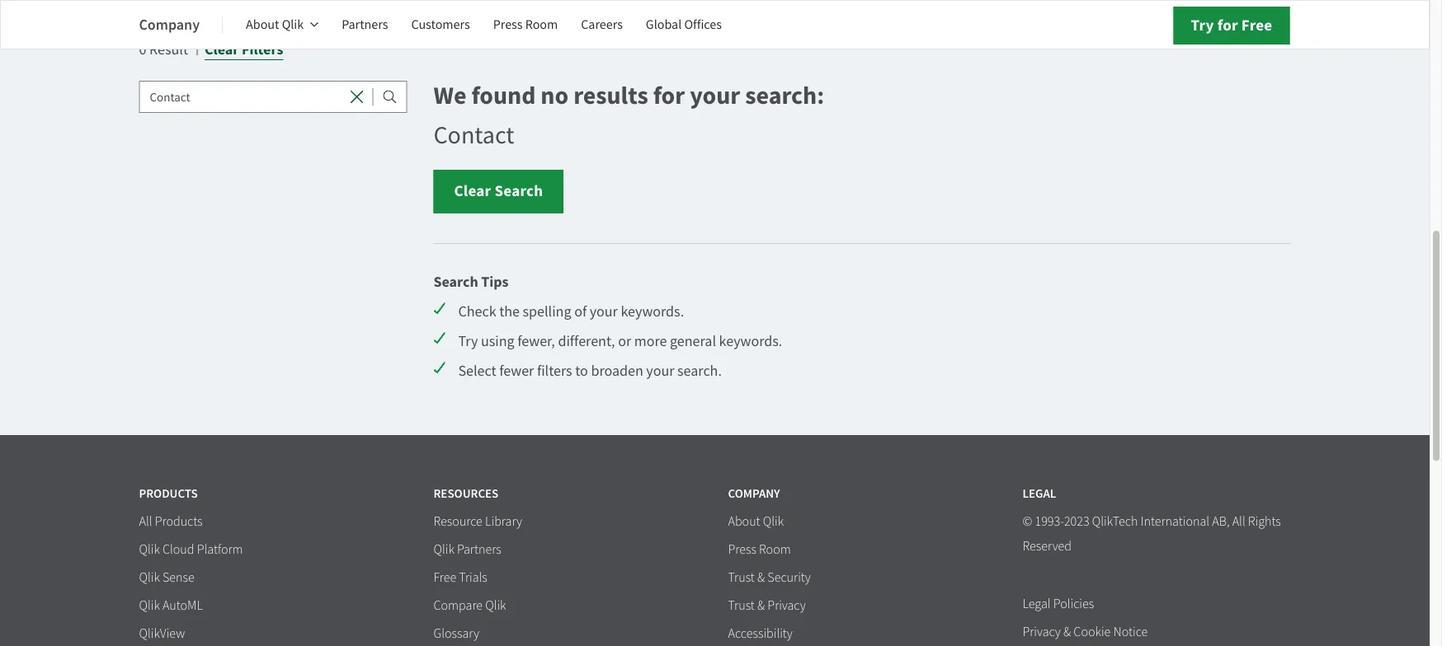 Task type: locate. For each thing, give the bounding box(es) containing it.
0 horizontal spatial free
[[434, 570, 456, 587]]

0 vertical spatial privacy
[[768, 598, 806, 615]]

press up trust & security
[[728, 542, 757, 559]]

1 horizontal spatial about
[[728, 514, 760, 531]]

press
[[493, 16, 523, 33], [728, 542, 757, 559]]

2 horizontal spatial your
[[690, 79, 740, 112]]

automl
[[163, 598, 203, 615]]

& inside privacy & cookie notice link
[[1064, 625, 1071, 641]]

0 vertical spatial trust
[[728, 570, 755, 587]]

1 vertical spatial for
[[653, 79, 685, 112]]

0 vertical spatial about qlik link
[[246, 5, 319, 45]]

1 horizontal spatial free
[[1242, 14, 1273, 35]]

1 vertical spatial products
[[155, 514, 203, 531]]

room up trust & security
[[759, 542, 791, 559]]

& left cookie
[[1064, 625, 1071, 641]]

& for security
[[757, 570, 765, 587]]

keywords. up more
[[621, 302, 684, 321]]

your left search:
[[690, 79, 740, 112]]

1 legal from the top
[[1023, 486, 1056, 503]]

0 vertical spatial try
[[1191, 14, 1214, 35]]

1 vertical spatial trust
[[728, 598, 755, 615]]

& for cookie
[[1064, 625, 1071, 641]]

1 vertical spatial about qlik link
[[728, 514, 784, 531]]

trust inside trust & security link
[[728, 570, 755, 587]]

0 vertical spatial press room
[[493, 16, 558, 33]]

2 vertical spatial &
[[1064, 625, 1071, 641]]

0 horizontal spatial partners
[[342, 16, 388, 33]]

keywords.
[[621, 302, 684, 321], [719, 332, 782, 351]]

1 vertical spatial keywords.
[[719, 332, 782, 351]]

0 horizontal spatial for
[[653, 79, 685, 112]]

1 horizontal spatial room
[[759, 542, 791, 559]]

security
[[768, 570, 811, 587]]

filters
[[537, 362, 572, 381]]

1 vertical spatial press room link
[[728, 542, 791, 559]]

about up trust & security
[[728, 514, 760, 531]]

1 horizontal spatial clear
[[454, 180, 491, 201]]

legal inside "link"
[[1023, 597, 1051, 613]]

search:
[[745, 79, 824, 112]]

partners left customers
[[342, 16, 388, 33]]

privacy
[[768, 598, 806, 615], [1023, 625, 1061, 641]]

0 horizontal spatial your
[[590, 302, 618, 321]]

qlik up filters
[[282, 16, 304, 33]]

0 vertical spatial free
[[1242, 14, 1273, 35]]

products up cloud at the bottom left of page
[[155, 514, 203, 531]]

for
[[1218, 14, 1238, 35], [653, 79, 685, 112]]

search up check
[[434, 272, 478, 292]]

2 vertical spatial your
[[646, 362, 675, 381]]

company menu bar
[[139, 5, 745, 45]]

press room link up found at the left top
[[493, 5, 558, 45]]

0 vertical spatial company
[[139, 15, 200, 35]]

all right ab,
[[1232, 514, 1246, 531]]

clear left filters
[[205, 40, 239, 59]]

1 vertical spatial press room
[[728, 542, 791, 559]]

0 horizontal spatial press room link
[[493, 5, 558, 45]]

1 horizontal spatial press room link
[[728, 542, 791, 559]]

1 vertical spatial &
[[757, 598, 765, 615]]

©
[[1023, 514, 1033, 531]]

privacy down security
[[768, 598, 806, 615]]

products
[[139, 486, 198, 503], [155, 514, 203, 531]]

search
[[495, 180, 543, 201], [434, 272, 478, 292]]

& inside trust & privacy link
[[757, 598, 765, 615]]

legal up 1993-
[[1023, 486, 1056, 503]]

0 horizontal spatial press room
[[493, 16, 558, 33]]

about
[[246, 16, 279, 33], [728, 514, 760, 531]]

ab,
[[1212, 514, 1230, 531]]

clear down contact
[[454, 180, 491, 201]]

0 horizontal spatial company
[[139, 15, 200, 35]]

0 horizontal spatial press
[[493, 16, 523, 33]]

1 vertical spatial legal
[[1023, 597, 1051, 613]]

try inside 'link'
[[1191, 14, 1214, 35]]

trust
[[728, 570, 755, 587], [728, 598, 755, 615]]

& up accessibility
[[757, 598, 765, 615]]

0 horizontal spatial keywords.
[[621, 302, 684, 321]]

broaden
[[591, 362, 643, 381]]

0 horizontal spatial all
[[139, 514, 152, 531]]

1 horizontal spatial all
[[1232, 514, 1246, 531]]

0 vertical spatial press
[[493, 16, 523, 33]]

2 legal from the top
[[1023, 597, 1051, 613]]

check the spelling of your keywords.
[[458, 302, 684, 321]]

clear search
[[454, 180, 543, 201]]

free trials
[[434, 570, 487, 587]]

press room
[[493, 16, 558, 33], [728, 542, 791, 559]]

trust & security
[[728, 570, 811, 587]]

glossary link
[[434, 626, 479, 644]]

qlik sense
[[139, 570, 195, 587]]

trust up trust & privacy
[[728, 570, 755, 587]]

try for free
[[1191, 14, 1273, 35]]

2 all from the left
[[1232, 514, 1246, 531]]

about up filters
[[246, 16, 279, 33]]

0 vertical spatial keywords.
[[621, 302, 684, 321]]

qlik partners
[[434, 542, 501, 559]]

search down contact
[[495, 180, 543, 201]]

press room up trust & security
[[728, 542, 791, 559]]

trust for trust & security
[[728, 570, 755, 587]]

your for broaden
[[646, 362, 675, 381]]

& left security
[[757, 570, 765, 587]]

compare qlik link
[[434, 598, 506, 616]]

legal left the policies
[[1023, 597, 1051, 613]]

careers link
[[581, 5, 623, 45]]

0 horizontal spatial privacy
[[768, 598, 806, 615]]

about qlik up trust & security
[[728, 514, 784, 531]]

privacy down legal policies "link"
[[1023, 625, 1061, 641]]

free
[[1242, 14, 1273, 35], [434, 570, 456, 587]]

sense
[[163, 570, 195, 587]]

all inside © 1993-2023 qliktech international ab, all rights reserved
[[1232, 514, 1246, 531]]

1 horizontal spatial about qlik
[[728, 514, 784, 531]]

products up all products
[[139, 486, 198, 503]]

1 horizontal spatial press
[[728, 542, 757, 559]]

1 vertical spatial room
[[759, 542, 791, 559]]

0 horizontal spatial about
[[246, 16, 279, 33]]

try for free link
[[1174, 7, 1290, 45]]

0 vertical spatial room
[[525, 16, 558, 33]]

customers link
[[411, 5, 470, 45]]

clear filters
[[205, 40, 283, 59]]

0 vertical spatial about qlik
[[246, 16, 304, 33]]

0 vertical spatial &
[[757, 570, 765, 587]]

0 vertical spatial search
[[495, 180, 543, 201]]

0 vertical spatial clear
[[205, 40, 239, 59]]

for inside 'link'
[[1218, 14, 1238, 35]]

clear search link
[[434, 170, 564, 214]]

1 vertical spatial press
[[728, 542, 757, 559]]

trust inside trust & privacy link
[[728, 598, 755, 615]]

© 1993-2023 qliktech international ab, all rights reserved
[[1023, 514, 1281, 555]]

1 horizontal spatial try
[[1191, 14, 1214, 35]]

your inside we found no results for your search: contact
[[690, 79, 740, 112]]

trust up accessibility
[[728, 598, 755, 615]]

policies
[[1053, 597, 1094, 613]]

cloud
[[163, 542, 194, 559]]

notice
[[1113, 625, 1148, 641]]

1 vertical spatial partners
[[457, 542, 501, 559]]

qlik cloud platform
[[139, 542, 243, 559]]

1 vertical spatial privacy
[[1023, 625, 1061, 641]]

1 horizontal spatial press room
[[728, 542, 791, 559]]

room
[[525, 16, 558, 33], [759, 542, 791, 559]]

1 trust from the top
[[728, 570, 755, 587]]

1 vertical spatial clear
[[454, 180, 491, 201]]

accessibility link
[[728, 626, 793, 644]]

of
[[574, 302, 587, 321]]

press inside company menu bar
[[493, 16, 523, 33]]

cookie
[[1074, 625, 1111, 641]]

0 vertical spatial products
[[139, 486, 198, 503]]

press room link up trust & security
[[728, 542, 791, 559]]

compare
[[434, 598, 483, 615]]

1 vertical spatial about qlik
[[728, 514, 784, 531]]

trust for trust & privacy
[[728, 598, 755, 615]]

0 horizontal spatial clear
[[205, 40, 239, 59]]

0 vertical spatial your
[[690, 79, 740, 112]]

1 horizontal spatial search
[[495, 180, 543, 201]]

0 vertical spatial legal
[[1023, 486, 1056, 503]]

room left careers
[[525, 16, 558, 33]]

press room up found at the left top
[[493, 16, 558, 33]]

0 horizontal spatial about qlik
[[246, 16, 304, 33]]

clear
[[205, 40, 239, 59], [454, 180, 491, 201]]

careers
[[581, 16, 623, 33]]

1 horizontal spatial company
[[728, 486, 780, 503]]

&
[[757, 570, 765, 587], [757, 598, 765, 615], [1064, 625, 1071, 641]]

1 vertical spatial search
[[434, 272, 478, 292]]

your down more
[[646, 362, 675, 381]]

all
[[139, 514, 152, 531], [1232, 514, 1246, 531]]

about qlik link for partners link
[[246, 5, 319, 45]]

0 horizontal spatial about qlik link
[[246, 5, 319, 45]]

rights
[[1248, 514, 1281, 531]]

2 trust from the top
[[728, 598, 755, 615]]

partners down resource library link at the left of page
[[457, 542, 501, 559]]

1 vertical spatial try
[[458, 332, 478, 351]]

1 vertical spatial free
[[434, 570, 456, 587]]

press right customers
[[493, 16, 523, 33]]

1 horizontal spatial for
[[1218, 14, 1238, 35]]

spelling
[[523, 302, 571, 321]]

contact
[[434, 119, 514, 151]]

0 vertical spatial about
[[246, 16, 279, 33]]

1 horizontal spatial privacy
[[1023, 625, 1061, 641]]

0 vertical spatial for
[[1218, 14, 1238, 35]]

& inside trust & security link
[[757, 570, 765, 587]]

trust & security link
[[728, 570, 811, 588]]

about qlik
[[246, 16, 304, 33], [728, 514, 784, 531]]

keywords. right general
[[719, 332, 782, 351]]

about qlik link for the bottommost press room link
[[728, 514, 784, 531]]

1 horizontal spatial about qlik link
[[728, 514, 784, 531]]

1 horizontal spatial your
[[646, 362, 675, 381]]

1 vertical spatial company
[[728, 486, 780, 503]]

press room link
[[493, 5, 558, 45], [728, 542, 791, 559]]

your right of
[[590, 302, 618, 321]]

fewer
[[499, 362, 534, 381]]

0 horizontal spatial try
[[458, 332, 478, 351]]

about qlik up filters
[[246, 16, 304, 33]]

0 vertical spatial partners
[[342, 16, 388, 33]]

1 horizontal spatial keywords.
[[719, 332, 782, 351]]

qlik left cloud at the bottom left of page
[[139, 542, 160, 559]]

0 vertical spatial press room link
[[493, 5, 558, 45]]

privacy & cookie notice
[[1023, 625, 1148, 641]]

2023
[[1064, 514, 1090, 531]]

company inside menu bar
[[139, 15, 200, 35]]

qlik inside company menu bar
[[282, 16, 304, 33]]

all up the qlik cloud platform
[[139, 514, 152, 531]]

0 horizontal spatial room
[[525, 16, 558, 33]]



Task type: vqa. For each thing, say whether or not it's contained in the screenshot.
& to the top
yes



Task type: describe. For each thing, give the bounding box(es) containing it.
qlik left sense
[[139, 570, 160, 587]]

qlik sense link
[[139, 570, 195, 588]]

try for try using fewer, different, or more general keywords.
[[458, 332, 478, 351]]

international
[[1141, 514, 1210, 531]]

all products
[[139, 514, 203, 531]]

qlikview
[[139, 626, 185, 643]]

about inside company menu bar
[[246, 16, 279, 33]]

reserved
[[1023, 539, 1072, 555]]

trials
[[459, 570, 487, 587]]

1 vertical spatial about
[[728, 514, 760, 531]]

the
[[499, 302, 520, 321]]

resource
[[434, 514, 483, 531]]

company for the about qlik link related to partners link
[[139, 15, 200, 35]]

legal policies
[[1023, 597, 1094, 613]]

filters
[[242, 40, 283, 59]]

we found no results for your search: contact
[[434, 79, 824, 151]]

found
[[471, 79, 536, 112]]

1 vertical spatial your
[[590, 302, 618, 321]]

more
[[634, 332, 667, 351]]

legal policies link
[[1023, 597, 1094, 614]]

your for for
[[690, 79, 740, 112]]

all products link
[[139, 514, 203, 531]]

resource library
[[434, 514, 522, 531]]

qlik down trials
[[485, 598, 506, 615]]

legal for legal policies
[[1023, 597, 1051, 613]]

offices
[[684, 16, 722, 33]]

clear for clear search
[[454, 180, 491, 201]]

trust & privacy link
[[728, 598, 806, 616]]

customers
[[411, 16, 470, 33]]

try using fewer, different, or more general keywords.
[[458, 332, 782, 351]]

free trials link
[[434, 570, 487, 588]]

qlik automl
[[139, 598, 203, 615]]

qlikview link
[[139, 626, 185, 644]]

glossary
[[434, 626, 479, 643]]

select
[[458, 362, 496, 381]]

company for the about qlik link corresponding to the bottommost press room link
[[728, 486, 780, 503]]

to
[[575, 362, 588, 381]]

accessibility
[[728, 626, 793, 643]]

1 all from the left
[[139, 514, 152, 531]]

room inside company menu bar
[[525, 16, 558, 33]]

try for try for free
[[1191, 14, 1214, 35]]

qlik automl link
[[139, 598, 203, 616]]

for inside we found no results for your search: contact
[[653, 79, 685, 112]]

& for privacy
[[757, 598, 765, 615]]

result
[[149, 40, 188, 59]]

compare qlik
[[434, 598, 506, 615]]

1993-
[[1035, 514, 1064, 531]]

check
[[458, 302, 496, 321]]

fewer,
[[518, 332, 555, 351]]

about qlik inside company menu bar
[[246, 16, 304, 33]]

select fewer filters to broaden your search.
[[458, 362, 722, 381]]

qlik up qlikview
[[139, 598, 160, 615]]

qlik cloud platform link
[[139, 542, 243, 559]]

clear for clear filters
[[205, 40, 239, 59]]

resource library link
[[434, 514, 522, 531]]

platform
[[197, 542, 243, 559]]

qlik partners link
[[434, 542, 501, 559]]

clear filters link
[[205, 38, 283, 61]]

legal for legal
[[1023, 486, 1056, 503]]

using
[[481, 332, 515, 351]]

qlik down 'resource'
[[434, 542, 454, 559]]

0
[[139, 40, 146, 59]]

trust & privacy
[[728, 598, 806, 615]]

global
[[646, 16, 682, 33]]

1 horizontal spatial partners
[[457, 542, 501, 559]]

qlik up trust & security
[[763, 514, 784, 531]]

no
[[541, 79, 569, 112]]

or
[[618, 332, 631, 351]]

global offices
[[646, 16, 722, 33]]

qliktech
[[1092, 514, 1138, 531]]

general
[[670, 332, 716, 351]]

partners link
[[342, 5, 388, 45]]

partners inside company menu bar
[[342, 16, 388, 33]]

we
[[434, 79, 467, 112]]

0 result
[[139, 40, 188, 59]]

tips
[[481, 272, 509, 292]]

resources
[[434, 486, 499, 503]]

different,
[[558, 332, 615, 351]]

0 horizontal spatial search
[[434, 272, 478, 292]]

press room inside company menu bar
[[493, 16, 558, 33]]

privacy & cookie notice link
[[1023, 625, 1148, 642]]

free inside 'link'
[[1242, 14, 1273, 35]]

search tips
[[434, 272, 509, 292]]

search.
[[677, 362, 722, 381]]

library
[[485, 514, 522, 531]]

results
[[574, 79, 648, 112]]

global offices link
[[646, 5, 722, 45]]



